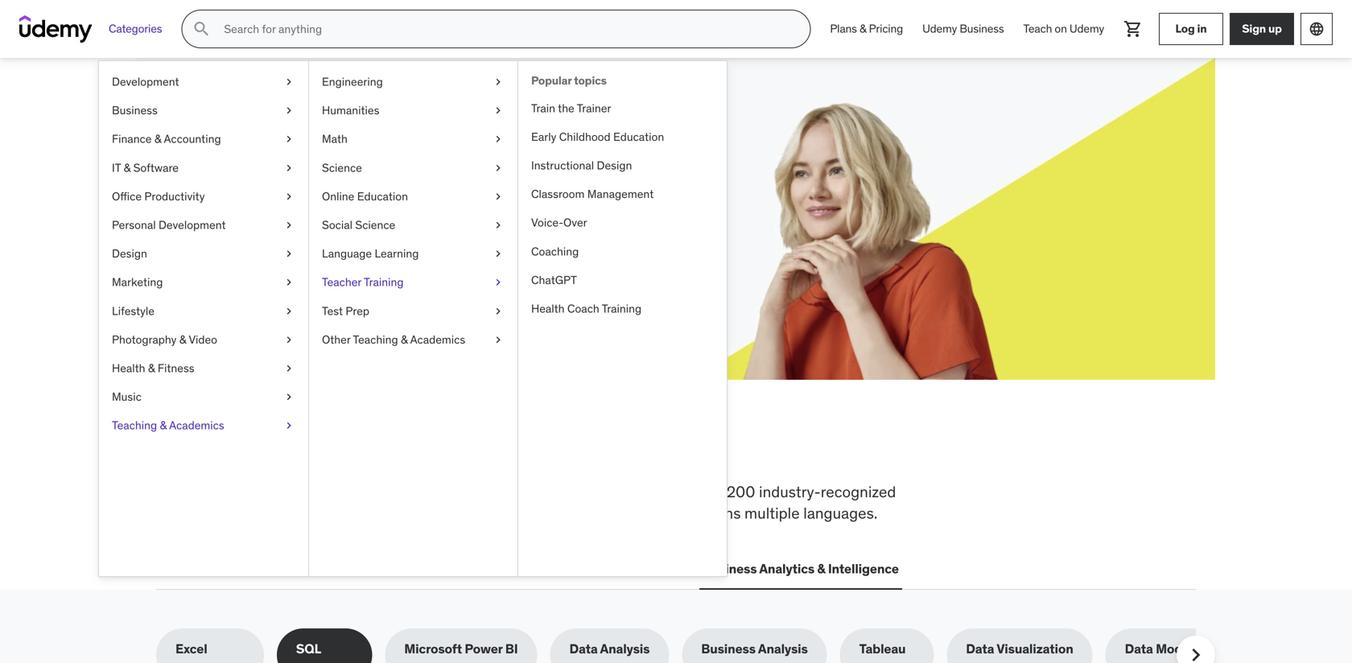 Task type: vqa. For each thing, say whether or not it's contained in the screenshot.
Health within 'Teacher Training' element
yes



Task type: locate. For each thing, give the bounding box(es) containing it.
xsmall image inside social science link
[[492, 217, 505, 233]]

photography & video
[[112, 332, 217, 347]]

it inside button
[[289, 561, 300, 577]]

for inside covering critical workplace skills to technical topics, including prep content for over 200 industry-recognized certifications, our catalog supports well-rounded professional development and spans multiple languages.
[[672, 482, 690, 502]]

health for health coach training
[[531, 301, 565, 316]]

1 vertical spatial it
[[289, 561, 300, 577]]

udemy image
[[19, 15, 93, 43]]

business analytics & intelligence
[[703, 561, 899, 577]]

office productivity
[[112, 189, 205, 204]]

design down personal
[[112, 246, 147, 261]]

in right log
[[1198, 21, 1207, 36]]

0 horizontal spatial design
[[112, 246, 147, 261]]

data for data science
[[490, 561, 518, 577]]

early childhood education link
[[519, 123, 727, 151]]

0 vertical spatial science
[[322, 160, 362, 175]]

development inside button
[[189, 561, 270, 577]]

for up potential at the top of the page
[[291, 128, 329, 161]]

it & software link
[[99, 154, 308, 182]]

development
[[112, 74, 179, 89], [159, 218, 226, 232], [189, 561, 270, 577]]

it for it certifications
[[289, 561, 300, 577]]

social science link
[[309, 211, 518, 240]]

communication button
[[585, 550, 687, 589]]

education down train the trainer link
[[614, 130, 664, 144]]

udemy right on
[[1070, 21, 1105, 36]]

1 udemy from the left
[[923, 21, 957, 36]]

2 vertical spatial science
[[521, 561, 568, 577]]

lifestyle link
[[99, 297, 308, 326]]

data left modeling
[[1125, 641, 1154, 658]]

1 horizontal spatial education
[[614, 130, 664, 144]]

1 horizontal spatial your
[[334, 128, 392, 161]]

plans & pricing
[[830, 21, 903, 36]]

business for business analysis
[[702, 641, 756, 658]]

xsmall image for office productivity
[[283, 189, 295, 204]]

0 vertical spatial teaching
[[353, 332, 398, 347]]

xsmall image inside health & fitness link
[[283, 361, 295, 376]]

0 horizontal spatial education
[[357, 189, 408, 204]]

popular topics
[[531, 73, 607, 88]]

analysis
[[600, 641, 650, 658], [758, 641, 808, 658]]

design up management
[[597, 158, 632, 173]]

instructional design link
[[519, 151, 727, 180]]

through
[[256, 186, 302, 202]]

choose a language image
[[1309, 21, 1325, 37]]

xsmall image for lifestyle
[[283, 303, 295, 319]]

next image
[[1184, 643, 1209, 663]]

xsmall image for education
[[492, 189, 505, 204]]

xsmall image inside language learning link
[[492, 246, 505, 262]]

1 vertical spatial for
[[672, 482, 690, 502]]

power
[[465, 641, 503, 658]]

early
[[531, 130, 557, 144]]

business for business analytics & intelligence
[[703, 561, 757, 577]]

1 horizontal spatial teaching
[[353, 332, 398, 347]]

1 vertical spatial design
[[112, 246, 147, 261]]

it inside "link"
[[112, 160, 121, 175]]

development
[[578, 504, 668, 523]]

xsmall image inside it & software "link"
[[283, 160, 295, 176]]

science inside social science link
[[355, 218, 395, 232]]

health coach training
[[531, 301, 642, 316]]

log in
[[1176, 21, 1207, 36]]

academics down music link
[[169, 418, 224, 433]]

1 vertical spatial development
[[159, 218, 226, 232]]

science
[[322, 160, 362, 175], [355, 218, 395, 232], [521, 561, 568, 577]]

& right finance
[[154, 132, 161, 146]]

design
[[597, 158, 632, 173], [112, 246, 147, 261]]

science for social
[[355, 218, 395, 232]]

science up 15. in the top left of the page
[[322, 160, 362, 175]]

health up music
[[112, 361, 145, 376]]

topics,
[[465, 482, 510, 502]]

0 horizontal spatial for
[[291, 128, 329, 161]]

education
[[614, 130, 664, 144], [357, 189, 408, 204]]

voice-
[[531, 216, 564, 230]]

15.
[[331, 186, 346, 202]]

xsmall image inside online education "link"
[[492, 189, 505, 204]]

0 horizontal spatial your
[[261, 168, 285, 184]]

xsmall image for music
[[283, 389, 295, 405]]

education inside "link"
[[357, 189, 408, 204]]

it up office
[[112, 160, 121, 175]]

humanities link
[[309, 96, 518, 125]]

management
[[588, 187, 654, 201]]

business inside business analytics & intelligence button
[[703, 561, 757, 577]]

xsmall image inside music link
[[283, 389, 295, 405]]

topics
[[574, 73, 607, 88]]

0 vertical spatial health
[[531, 301, 565, 316]]

training
[[364, 275, 404, 290], [602, 301, 642, 316]]

1 vertical spatial health
[[112, 361, 145, 376]]

topic filters element
[[156, 629, 1232, 663]]

photography
[[112, 332, 177, 347]]

business inside "business" link
[[112, 103, 158, 118]]

0 vertical spatial it
[[112, 160, 121, 175]]

1 vertical spatial skills
[[345, 482, 379, 502]]

office
[[112, 189, 142, 204]]

in
[[1198, 21, 1207, 36], [507, 429, 538, 471]]

sign
[[1243, 21, 1266, 36]]

xsmall image for training
[[492, 275, 505, 290]]

1 horizontal spatial training
[[602, 301, 642, 316]]

1 horizontal spatial it
[[289, 561, 300, 577]]

and
[[671, 504, 697, 523]]

development right web
[[189, 561, 270, 577]]

coach
[[568, 301, 600, 316]]

health coach training link
[[519, 295, 727, 323]]

& for pricing
[[860, 21, 867, 36]]

in up the 'including'
[[507, 429, 538, 471]]

the inside "teacher training" element
[[558, 101, 575, 115]]

0 horizontal spatial udemy
[[923, 21, 957, 36]]

xsmall image
[[283, 160, 295, 176], [492, 160, 505, 176], [492, 189, 505, 204], [492, 217, 505, 233], [283, 246, 295, 262], [492, 246, 505, 262], [492, 275, 505, 290], [492, 332, 505, 348]]

business inside topic filters element
[[702, 641, 756, 658]]

xsmall image inside "business" link
[[283, 103, 295, 119]]

& down music link
[[160, 418, 167, 433]]

marketing
[[112, 275, 163, 290]]

1 vertical spatial training
[[602, 301, 642, 316]]

excel
[[176, 641, 207, 658]]

leadership
[[404, 561, 470, 577]]

the right the train
[[558, 101, 575, 115]]

& for software
[[124, 160, 131, 175]]

skills up 'supports'
[[345, 482, 379, 502]]

development down the 'categories' dropdown button
[[112, 74, 179, 89]]

0 vertical spatial for
[[291, 128, 329, 161]]

music
[[112, 390, 142, 404]]

your up with
[[334, 128, 392, 161]]

it for it & software
[[112, 160, 121, 175]]

0 horizontal spatial health
[[112, 361, 145, 376]]

the up critical
[[209, 429, 261, 471]]

xsmall image inside photography & video "link"
[[283, 332, 295, 348]]

1 horizontal spatial academics
[[410, 332, 466, 347]]

for
[[291, 128, 329, 161], [672, 482, 690, 502]]

starting
[[425, 168, 471, 184]]

0 horizontal spatial the
[[209, 429, 261, 471]]

udemy
[[923, 21, 957, 36], [1070, 21, 1105, 36]]

covering
[[156, 482, 217, 502]]

software
[[133, 160, 179, 175]]

0 horizontal spatial academics
[[169, 418, 224, 433]]

prep
[[580, 482, 612, 502]]

personal development link
[[99, 211, 308, 240]]

& left fitness
[[148, 361, 155, 376]]

your
[[334, 128, 392, 161], [261, 168, 285, 184]]

xsmall image inside engineering "link"
[[492, 74, 505, 90]]

data for data modeling
[[1125, 641, 1154, 658]]

xsmall image for personal development
[[283, 217, 295, 233]]

xsmall image inside personal development link
[[283, 217, 295, 233]]

xsmall image
[[283, 74, 295, 90], [492, 74, 505, 90], [283, 103, 295, 119], [492, 103, 505, 119], [283, 131, 295, 147], [492, 131, 505, 147], [283, 189, 295, 204], [283, 217, 295, 233], [283, 275, 295, 290], [283, 303, 295, 319], [492, 303, 505, 319], [283, 332, 295, 348], [283, 361, 295, 376], [283, 389, 295, 405], [283, 418, 295, 434]]

instructional design
[[531, 158, 632, 173]]

& left "video"
[[179, 332, 186, 347]]

& up office
[[124, 160, 131, 175]]

1 vertical spatial science
[[355, 218, 395, 232]]

$12.99
[[214, 186, 253, 202]]

science down 'professional'
[[521, 561, 568, 577]]

photography & video link
[[99, 326, 308, 354]]

science inside data science button
[[521, 561, 568, 577]]

fitness
[[158, 361, 195, 376]]

health & fitness link
[[99, 354, 308, 383]]

xsmall image for development
[[283, 74, 295, 90]]

1 vertical spatial in
[[507, 429, 538, 471]]

teaching down prep
[[353, 332, 398, 347]]

data down 'professional'
[[490, 561, 518, 577]]

one
[[544, 429, 602, 471]]

data science
[[490, 561, 568, 577]]

xsmall image inside test prep link
[[492, 303, 505, 319]]

xsmall image for humanities
[[492, 103, 505, 119]]

xsmall image inside "marketing" link
[[283, 275, 295, 290]]

xsmall image for teaching & academics
[[283, 418, 295, 434]]

teaching down music
[[112, 418, 157, 433]]

training down learning
[[364, 275, 404, 290]]

1 vertical spatial teaching
[[112, 418, 157, 433]]

0 horizontal spatial analysis
[[600, 641, 650, 658]]

for inside skills for your future expand your potential with a course. starting at just $12.99 through dec 15.
[[291, 128, 329, 161]]

xsmall image inside teaching & academics link
[[283, 418, 295, 434]]

rounded
[[430, 504, 488, 523]]

& down test prep link
[[401, 332, 408, 347]]

1 horizontal spatial design
[[597, 158, 632, 173]]

& right 'analytics'
[[818, 561, 826, 577]]

teacher training
[[322, 275, 404, 290]]

0 vertical spatial design
[[597, 158, 632, 173]]

xsmall image inside other teaching & academics link
[[492, 332, 505, 348]]

1 vertical spatial the
[[209, 429, 261, 471]]

xsmall image inside the development link
[[283, 74, 295, 90]]

education down the 'a'
[[357, 189, 408, 204]]

skills up workplace
[[267, 429, 354, 471]]

& inside button
[[818, 561, 826, 577]]

xsmall image inside teacher training link
[[492, 275, 505, 290]]

a
[[370, 168, 377, 184]]

chatgpt link
[[519, 266, 727, 295]]

development link
[[99, 68, 308, 96]]

for up and
[[672, 482, 690, 502]]

health down chatgpt
[[531, 301, 565, 316]]

0 horizontal spatial it
[[112, 160, 121, 175]]

train the trainer link
[[519, 94, 727, 123]]

academics down test prep link
[[410, 332, 466, 347]]

1 vertical spatial your
[[261, 168, 285, 184]]

1 horizontal spatial analysis
[[758, 641, 808, 658]]

1 vertical spatial academics
[[169, 418, 224, 433]]

data modeling
[[1125, 641, 1213, 658]]

& right plans
[[860, 21, 867, 36]]

plans
[[830, 21, 857, 36]]

0 vertical spatial training
[[364, 275, 404, 290]]

1 horizontal spatial udemy
[[1070, 21, 1105, 36]]

1 horizontal spatial the
[[558, 101, 575, 115]]

udemy right pricing
[[923, 21, 957, 36]]

xsmall image inside humanities link
[[492, 103, 505, 119]]

training down chatgpt link
[[602, 301, 642, 316]]

xsmall image inside lifestyle link
[[283, 303, 295, 319]]

0 vertical spatial the
[[558, 101, 575, 115]]

1 horizontal spatial health
[[531, 301, 565, 316]]

data left visualization
[[966, 641, 995, 658]]

1 vertical spatial education
[[357, 189, 408, 204]]

0 vertical spatial your
[[334, 128, 392, 161]]

xsmall image inside finance & accounting link
[[283, 131, 295, 147]]

test
[[322, 304, 343, 318]]

our
[[253, 504, 275, 523]]

xsmall image for engineering
[[492, 74, 505, 90]]

science up language learning on the left of page
[[355, 218, 395, 232]]

analysis for business analysis
[[758, 641, 808, 658]]

1 horizontal spatial in
[[1198, 21, 1207, 36]]

web
[[159, 561, 187, 577]]

data inside button
[[490, 561, 518, 577]]

engineering
[[322, 74, 383, 89]]

xsmall image for science
[[492, 217, 505, 233]]

health inside "teacher training" element
[[531, 301, 565, 316]]

xsmall image inside math link
[[492, 131, 505, 147]]

2 udemy from the left
[[1070, 21, 1105, 36]]

0 vertical spatial education
[[614, 130, 664, 144]]

& for video
[[179, 332, 186, 347]]

development down office productivity link
[[159, 218, 226, 232]]

1 analysis from the left
[[600, 641, 650, 658]]

it left certifications
[[289, 561, 300, 577]]

data science button
[[486, 550, 572, 589]]

2 vertical spatial development
[[189, 561, 270, 577]]

design link
[[99, 240, 308, 268]]

classroom
[[531, 187, 585, 201]]

2 analysis from the left
[[758, 641, 808, 658]]

shopping cart with 0 items image
[[1124, 19, 1143, 39]]

xsmall image inside office productivity link
[[283, 189, 295, 204]]

1 horizontal spatial for
[[672, 482, 690, 502]]

your up through
[[261, 168, 285, 184]]

xsmall image for marketing
[[283, 275, 295, 290]]

data visualization
[[966, 641, 1074, 658]]

data right bi
[[570, 641, 598, 658]]



Task type: describe. For each thing, give the bounding box(es) containing it.
potential
[[288, 168, 339, 184]]

productivity
[[144, 189, 205, 204]]

& for academics
[[160, 418, 167, 433]]

classroom management
[[531, 187, 654, 201]]

xsmall image for finance & accounting
[[283, 131, 295, 147]]

visualization
[[997, 641, 1074, 658]]

& for fitness
[[148, 361, 155, 376]]

business for business
[[112, 103, 158, 118]]

with
[[342, 168, 367, 184]]

personal
[[112, 218, 156, 232]]

skills for your future expand your potential with a course. starting at just $12.99 through dec 15.
[[214, 128, 510, 202]]

microsoft power bi
[[404, 641, 518, 658]]

teacher training element
[[518, 61, 727, 576]]

expand
[[214, 168, 257, 184]]

other teaching & academics
[[322, 332, 466, 347]]

communication
[[588, 561, 683, 577]]

childhood
[[559, 130, 611, 144]]

teach
[[1024, 21, 1053, 36]]

train
[[531, 101, 556, 115]]

up
[[1269, 21, 1282, 36]]

popular
[[531, 73, 572, 88]]

personal development
[[112, 218, 226, 232]]

xsmall image inside science "link"
[[492, 160, 505, 176]]

submit search image
[[192, 19, 211, 39]]

xsmall image inside design link
[[283, 246, 295, 262]]

spans
[[701, 504, 741, 523]]

sql
[[296, 641, 321, 658]]

teacher training link
[[309, 268, 518, 297]]

certifications
[[303, 561, 384, 577]]

science inside science "link"
[[322, 160, 362, 175]]

classroom management link
[[519, 180, 727, 209]]

content
[[615, 482, 668, 502]]

0 vertical spatial skills
[[267, 429, 354, 471]]

certifications,
[[156, 504, 249, 523]]

pricing
[[869, 21, 903, 36]]

future
[[397, 128, 475, 161]]

xsmall image for teaching
[[492, 332, 505, 348]]

0 horizontal spatial training
[[364, 275, 404, 290]]

learning
[[375, 246, 419, 261]]

plans & pricing link
[[821, 10, 913, 48]]

health for health & fitness
[[112, 361, 145, 376]]

teaching & academics link
[[99, 412, 308, 440]]

Search for anything text field
[[221, 15, 791, 43]]

early childhood education
[[531, 130, 664, 144]]

xsmall image for health & fitness
[[283, 361, 295, 376]]

language learning link
[[309, 240, 518, 268]]

sign up link
[[1230, 13, 1295, 45]]

leadership button
[[401, 550, 474, 589]]

microsoft
[[404, 641, 462, 658]]

math
[[322, 132, 348, 146]]

xsmall image for photography & video
[[283, 332, 295, 348]]

all
[[156, 429, 203, 471]]

trainer
[[577, 101, 611, 115]]

data for data visualization
[[966, 641, 995, 658]]

critical
[[221, 482, 267, 502]]

online education
[[322, 189, 408, 204]]

0 vertical spatial development
[[112, 74, 179, 89]]

voice-over
[[531, 216, 588, 230]]

0 vertical spatial in
[[1198, 21, 1207, 36]]

analytics
[[760, 561, 815, 577]]

200
[[727, 482, 756, 502]]

teacher
[[322, 275, 362, 290]]

chatgpt
[[531, 273, 577, 287]]

analysis for data analysis
[[600, 641, 650, 658]]

dec
[[305, 186, 327, 202]]

tableau
[[860, 641, 906, 658]]

train the trainer
[[531, 101, 611, 115]]

including
[[514, 482, 576, 502]]

multiple
[[745, 504, 800, 523]]

music link
[[99, 383, 308, 412]]

prep
[[346, 304, 370, 318]]

workplace
[[271, 482, 341, 502]]

design inside "teacher training" element
[[597, 158, 632, 173]]

industry-
[[759, 482, 821, 502]]

finance
[[112, 132, 152, 146]]

accounting
[[164, 132, 221, 146]]

it certifications
[[289, 561, 384, 577]]

online
[[322, 189, 355, 204]]

teach on udemy link
[[1014, 10, 1114, 48]]

other teaching & academics link
[[309, 326, 518, 354]]

over
[[564, 216, 588, 230]]

social science
[[322, 218, 395, 232]]

data analysis
[[570, 641, 650, 658]]

development for web
[[189, 561, 270, 577]]

marketing link
[[99, 268, 308, 297]]

skills
[[214, 128, 286, 161]]

xsmall image for &
[[283, 160, 295, 176]]

business inside udemy business link
[[960, 21, 1004, 36]]

the for skills
[[209, 429, 261, 471]]

xsmall image for business
[[283, 103, 295, 119]]

skills inside covering critical workplace skills to technical topics, including prep content for over 200 industry-recognized certifications, our catalog supports well-rounded professional development and spans multiple languages.
[[345, 482, 379, 502]]

finance & accounting link
[[99, 125, 308, 154]]

all the skills you need in one place
[[156, 429, 692, 471]]

well-
[[397, 504, 430, 523]]

recognized
[[821, 482, 896, 502]]

it certifications button
[[286, 550, 388, 589]]

xsmall image for test prep
[[492, 303, 505, 319]]

on
[[1055, 21, 1067, 36]]

xsmall image for learning
[[492, 246, 505, 262]]

test prep link
[[309, 297, 518, 326]]

language
[[322, 246, 372, 261]]

0 vertical spatial academics
[[410, 332, 466, 347]]

the for trainer
[[558, 101, 575, 115]]

xsmall image for math
[[492, 131, 505, 147]]

social
[[322, 218, 353, 232]]

math link
[[309, 125, 518, 154]]

test prep
[[322, 304, 370, 318]]

0 horizontal spatial teaching
[[112, 418, 157, 433]]

you
[[360, 429, 417, 471]]

engineering link
[[309, 68, 518, 96]]

education inside "teacher training" element
[[614, 130, 664, 144]]

over
[[694, 482, 723, 502]]

catalog
[[279, 504, 329, 523]]

& for accounting
[[154, 132, 161, 146]]

at
[[474, 168, 486, 184]]

0 horizontal spatial in
[[507, 429, 538, 471]]

development for personal
[[159, 218, 226, 232]]

professional
[[491, 504, 575, 523]]

science for data
[[521, 561, 568, 577]]

udemy business
[[923, 21, 1004, 36]]

data for data analysis
[[570, 641, 598, 658]]



